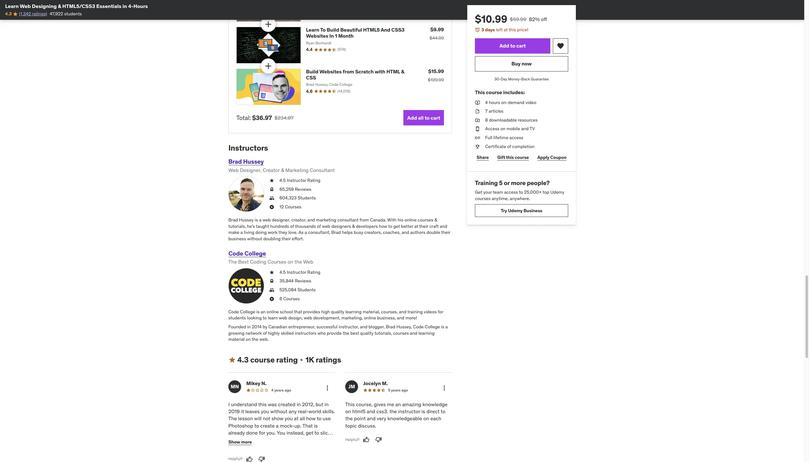 Task type: describe. For each thing, give the bounding box(es) containing it.
0 horizontal spatial online
[[267, 309, 279, 315]]

which
[[241, 452, 254, 458]]

from inside brad hussey is a web designer, creator, and marketing consultant from canada. with his online courses & tutorials, he's taught hundreds of thousands of web designers & developers how to get better at their craft and make a living doing work they love. as a consultant, brad helps busy creators, coaches, and authors double their business without doubling their effort.
[[360, 217, 369, 223]]

from inside build websites from scratch with html & css brad hussey, code college
[[343, 68, 354, 75]]

0 vertical spatial at
[[504, 27, 508, 33]]

ago for an
[[402, 388, 408, 393]]

best
[[351, 331, 359, 336]]

doing
[[256, 230, 267, 236]]

thousands
[[295, 224, 316, 229]]

1 vertical spatial this
[[506, 155, 514, 160]]

xsmall image for 604,323 students
[[269, 195, 275, 202]]

hussey, inside code college is an online school that provides high quality learning material, courses, and training videos for students looking to learn web design, web development, marketing, online business, and more! founded in 2014 by canadian entrepreneur, successful instructor, and blogger, brad hussey, code college is a growing network of highly skilled instructors who provide the best quality tutorials, courses and learning material on the web.
[[397, 324, 412, 330]]

business
[[524, 208, 543, 214]]

without inside brad hussey is a web designer, creator, and marketing consultant from canada. with his online courses & tutorials, he's taught hundreds of thousands of web designers & developers how to get better at their craft and make a living doing work they love. as a consultant, brad helps busy creators, coaches, and authors double their business without doubling their effort.
[[247, 236, 262, 242]]

and left the blogger,
[[360, 324, 368, 330]]

you.
[[267, 430, 276, 437]]

medium image
[[229, 357, 236, 364]]

reviews for college
[[295, 279, 311, 284]]

all inside button
[[418, 115, 424, 121]]

2 horizontal spatial course
[[515, 155, 529, 160]]

each inside i understand this was created in 2012, but in 2019 it leaves you without any real-world skills. the lesson will not show you at all how to use photoshop to create a mock-up. that is already done for you. you instead, get to slice up somebody else's mock-up, and begin writing html. its primary focus is html and css, which he actually uses his finished html file as a reference to each and every change.
[[276, 459, 287, 463]]

and left tv
[[522, 126, 529, 132]]

25,000+
[[524, 190, 542, 195]]

in
[[330, 33, 334, 39]]

courses for code college
[[283, 296, 300, 302]]

$10.99
[[475, 12, 508, 26]]

build inside build websites from scratch with html & css brad hussey, code college
[[306, 68, 319, 75]]

he's
[[247, 224, 255, 229]]

in left 4-
[[123, 3, 127, 9]]

make
[[229, 230, 240, 236]]

2019
[[229, 409, 240, 415]]

0 horizontal spatial students
[[64, 11, 82, 17]]

and down more!
[[410, 331, 418, 336]]

coding
[[250, 259, 267, 265]]

back
[[522, 77, 530, 81]]

slice
[[321, 430, 331, 437]]

4.3 for 4.3
[[5, 11, 12, 17]]

7 articles
[[486, 108, 504, 114]]

you
[[277, 430, 285, 437]]

work
[[268, 230, 278, 236]]

marketing
[[316, 217, 337, 223]]

students for hussey
[[298, 195, 316, 201]]

and up the thousands
[[308, 217, 315, 223]]

designer,
[[240, 167, 262, 174]]

online inside brad hussey is a web designer, creator, and marketing consultant from canada. with his online courses & tutorials, he's taught hundreds of thousands of web designers & developers how to get better at their craft and make a living doing work they love. as a consultant, brad helps busy creators, coaches, and authors double their business without doubling their effort.
[[405, 217, 417, 223]]

leaves
[[245, 409, 260, 415]]

0 vertical spatial their
[[419, 224, 429, 229]]

0 horizontal spatial web
[[20, 3, 31, 9]]

2 horizontal spatial their
[[441, 230, 451, 236]]

an inside this course, gives me an amazing knowledge on html5 and css3. the instructor is direct to the point and very knowledgeable on each topic discuss.
[[396, 402, 401, 408]]

to inside this course, gives me an amazing knowledge on html5 and css3. the instructor is direct to the point and very knowledgeable on each topic discuss.
[[441, 409, 446, 415]]

30-
[[495, 77, 501, 81]]

on inside the code college the best coding courses on the web
[[288, 259, 294, 265]]

2 vertical spatial html
[[320, 452, 334, 458]]

creator
[[263, 167, 280, 174]]

12
[[280, 204, 284, 210]]

html inside build websites from scratch with html & css brad hussey, code college
[[387, 68, 400, 75]]

to inside brad hussey is a web designer, creator, and marketing consultant from canada. with his online courses & tutorials, he's taught hundreds of thousands of web designers & developers how to get better at their craft and make a living doing work they love. as a consultant, brad helps busy creators, coaches, and authors double their business without doubling their effort.
[[388, 224, 393, 229]]

hussey for brad hussey is a web designer, creator, and marketing consultant from canada. with his online courses & tutorials, he's taught hundreds of thousands of web designers & developers how to get better at their craft and make a living doing work they love. as a consultant, brad helps busy creators, coaches, and authors double their business without doubling their effort.
[[239, 217, 254, 223]]

html.
[[245, 445, 260, 451]]

learn to build beautiful html5 and css3 websites in 1 month ryan bonhardt
[[306, 27, 405, 45]]

courses,
[[381, 309, 398, 315]]

rating for hussey
[[308, 178, 321, 184]]

full
[[486, 135, 493, 141]]

xsmall image left 1k
[[299, 358, 304, 363]]

4.5 for hussey
[[280, 178, 286, 184]]

his inside i understand this was created in 2012, but in 2019 it leaves you without any real-world skills. the lesson will not show you at all how to use photoshop to create a mock-up. that is already done for you. you instead, get to slice up somebody else's mock-up, and begin writing html. its primary focus is html and css, which he actually uses his finished html file as a reference to each and every change.
[[293, 452, 300, 458]]

and left more!
[[397, 316, 405, 321]]

35,844
[[280, 279, 294, 284]]

college down videos at the bottom of page
[[425, 324, 440, 330]]

1 vertical spatial html
[[306, 445, 319, 451]]

and up discuss.
[[367, 416, 376, 422]]

8 downloadable resources
[[486, 117, 538, 123]]

on down downloadable
[[501, 126, 506, 132]]

websites inside build websites from scratch with html & css brad hussey, code college
[[320, 68, 342, 75]]

web down marketing
[[322, 224, 330, 229]]

this inside i understand this was created in 2012, but in 2019 it leaves you without any real-world skills. the lesson will not show you at all how to use photoshop to create a mock-up. that is already done for you. you instead, get to slice up somebody else's mock-up, and begin writing html. its primary focus is html and css, which he actually uses his finished html file as a reference to each and every change.
[[258, 402, 267, 408]]

add all to cart button
[[404, 110, 444, 126]]

college inside build websites from scratch with html & css brad hussey, code college
[[340, 82, 353, 87]]

jocelyn
[[363, 381, 381, 387]]

1 vertical spatial mock-
[[275, 437, 289, 444]]

and down uses
[[288, 459, 297, 463]]

is inside this course, gives me an amazing knowledge on html5 and css3. the instructor is direct to the point and very knowledgeable on each topic discuss.
[[422, 409, 425, 415]]

without inside i understand this was created in 2012, but in 2019 it leaves you without any real-world skills. the lesson will not show you at all how to use photoshop to create a mock-up. that is already done for you. you instead, get to slice up somebody else's mock-up, and begin writing html. its primary focus is html and css, which he actually uses his finished html file as a reference to each and every change.
[[270, 409, 288, 415]]

on left html5
[[346, 409, 351, 415]]

the inside the code college the best coding courses on the web
[[295, 259, 302, 265]]

code down more!
[[413, 324, 424, 330]]

day
[[501, 77, 508, 81]]

downloadable
[[489, 117, 517, 123]]

of up love. at the left
[[290, 224, 294, 229]]

courses inside training 5 or more people? get your team access to 25,000+ top udemy courses anytime, anywhere.
[[475, 196, 491, 202]]

share
[[477, 155, 489, 160]]

more inside button
[[241, 440, 252, 446]]

code up 'founded'
[[229, 309, 239, 315]]

for inside code college is an online school that provides high quality learning material, courses, and training videos for students looking to learn web design, web development, marketing, online business, and more! founded in 2014 by canadian entrepreneur, successful instructor, and blogger, brad hussey, code college is a growing network of highly skilled instructors who provide the best quality tutorials, courses and learning material on the web.
[[438, 309, 444, 315]]

jm
[[349, 384, 355, 390]]

4.5 instructor rating for brad hussey
[[280, 178, 321, 184]]

web inside brad hussey web designer, creator & marketing consultant
[[229, 167, 239, 174]]

to inside add to cart button
[[511, 43, 516, 49]]

craft
[[430, 224, 439, 229]]

web down provides
[[304, 316, 312, 321]]

& up 47,922
[[58, 3, 61, 9]]

build websites from scratch with html & css link
[[306, 68, 405, 81]]

websites inside the learn to build beautiful html5 and css3 websites in 1 month ryan bonhardt
[[306, 33, 328, 39]]

essentials
[[96, 3, 121, 9]]

on inside code college is an online school that provides high quality learning material, courses, and training videos for students looking to learn web design, web development, marketing, online business, and more! founded in 2014 by canadian entrepreneur, successful instructor, and blogger, brad hussey, code college is a growing network of highly skilled instructors who provide the best quality tutorials, courses and learning material on the web.
[[246, 337, 251, 343]]

0 vertical spatial learning
[[346, 309, 362, 315]]

for inside i understand this was created in 2012, but in 2019 it leaves you without any real-world skills. the lesson will not show you at all how to use photoshop to create a mock-up. that is already done for you. you instead, get to slice up somebody else's mock-up, and begin writing html. its primary focus is html and css, which he actually uses his finished html file as a reference to each and every change.
[[259, 430, 265, 437]]

and right craft
[[440, 224, 448, 229]]

1k
[[306, 355, 314, 365]]

on down direct at right bottom
[[424, 416, 429, 422]]

0 vertical spatial quality
[[331, 309, 345, 315]]

1 vertical spatial learning
[[419, 331, 435, 336]]

xsmall image for 4.5 instructor rating
[[269, 270, 275, 276]]

html5
[[363, 27, 380, 33]]

provides
[[303, 309, 320, 315]]

tutorials, inside code college is an online school that provides high quality learning material, courses, and training videos for students looking to learn web design, web development, marketing, online business, and more! founded in 2014 by canadian entrepreneur, successful instructor, and blogger, brad hussey, code college is a growing network of highly skilled instructors who provide the best quality tutorials, courses and learning material on the web.
[[375, 331, 392, 336]]

and up more!
[[399, 309, 407, 315]]

change.
[[312, 459, 330, 463]]

created
[[278, 402, 296, 408]]

5 inside training 5 or more people? get your team access to 25,000+ top udemy courses anytime, anywhere.
[[499, 179, 503, 187]]

price!
[[518, 27, 529, 33]]

604,323
[[280, 195, 297, 201]]

code college image
[[229, 268, 264, 304]]

$36.97
[[252, 114, 272, 122]]

(574)
[[338, 47, 346, 52]]

highly
[[268, 331, 280, 336]]

and down course,
[[367, 409, 375, 415]]

scratch
[[355, 68, 374, 75]]

35,844 reviews
[[280, 279, 311, 284]]

mn
[[231, 384, 239, 390]]

instructor,
[[339, 324, 359, 330]]

lifetime
[[494, 135, 509, 141]]

add for add all to cart
[[408, 115, 417, 121]]

doubling
[[263, 236, 281, 242]]

the down instructor,
[[343, 331, 350, 336]]

in inside code college is an online school that provides high quality learning material, courses, and training videos for students looking to learn web design, web development, marketing, online business, and more! founded in 2014 by canadian entrepreneur, successful instructor, and blogger, brad hussey, code college is a growing network of highly skilled instructors who provide the best quality tutorials, courses and learning material on the web.
[[247, 324, 251, 330]]

the down me
[[390, 409, 397, 415]]

mark review by jocelyn m. as unhelpful image
[[375, 437, 382, 444]]

web down school
[[279, 316, 287, 321]]

instructor for hussey
[[287, 178, 306, 184]]

double
[[427, 230, 440, 236]]

brad up make
[[229, 217, 238, 223]]

1 vertical spatial cart
[[431, 115, 440, 121]]

rating for college
[[308, 270, 321, 275]]

learn to build beautiful html5 and css3 websites in 1 month link
[[306, 27, 405, 39]]

$15.99
[[428, 68, 444, 74]]

1 horizontal spatial you
[[285, 416, 293, 422]]

completion
[[513, 144, 535, 149]]

years for created
[[274, 388, 284, 393]]

courses inside code college is an online school that provides high quality learning material, courses, and training videos for students looking to learn web design, web development, marketing, online business, and more! founded in 2014 by canadian entrepreneur, successful instructor, and blogger, brad hussey, code college is a growing network of highly skilled instructors who provide the best quality tutorials, courses and learning material on the web.
[[393, 331, 409, 336]]

the down "network"
[[252, 337, 258, 343]]

his inside brad hussey is a web designer, creator, and marketing consultant from canada. with his online courses & tutorials, he's taught hundreds of thousands of web designers & developers how to get better at their craft and make a living doing work they love. as a consultant, brad helps busy creators, coaches, and authors double their business without doubling their effort.
[[398, 217, 404, 223]]

by
[[263, 324, 268, 330]]

4.4
[[306, 47, 313, 53]]

m.
[[382, 381, 388, 387]]

access inside training 5 or more people? get your team access to 25,000+ top udemy courses anytime, anywhere.
[[505, 190, 518, 195]]

and right up, in the bottom left of the page
[[297, 437, 306, 444]]

understand
[[231, 402, 257, 408]]

world
[[309, 409, 321, 415]]

82%
[[529, 16, 540, 22]]

not
[[263, 416, 270, 422]]

this course, gives me an amazing knowledge on html5 and css3. the instructor is direct to the point and very knowledgeable on each topic discuss.
[[346, 402, 448, 430]]

xsmall image for 4 hours on-demand video
[[475, 100, 480, 106]]

xsmall image for full lifetime access
[[475, 135, 480, 141]]

college up looking
[[240, 309, 255, 315]]

brad hussey link
[[229, 158, 264, 166]]

2012,
[[302, 402, 315, 408]]

and down the better
[[402, 230, 409, 236]]

growing
[[229, 331, 245, 336]]

2 vertical spatial their
[[282, 236, 291, 242]]

0 vertical spatial cart
[[517, 43, 526, 49]]

at inside brad hussey is a web designer, creator, and marketing consultant from canada. with his online courses & tutorials, he's taught hundreds of thousands of web designers & developers how to get better at their craft and make a living doing work they love. as a consultant, brad helps busy creators, coaches, and authors double their business without doubling their effort.
[[415, 224, 418, 229]]

& up craft
[[435, 217, 438, 223]]

marketing
[[286, 167, 309, 174]]

30-day money-back guarantee
[[495, 77, 549, 81]]

create
[[260, 423, 275, 430]]

total: $36.97 $234.97
[[237, 114, 294, 122]]

to inside code college is an online school that provides high quality learning material, courses, and training videos for students looking to learn web design, web development, marketing, online business, and more! founded in 2014 by canadian entrepreneur, successful instructor, and blogger, brad hussey, code college is a growing network of highly skilled instructors who provide the best quality tutorials, courses and learning material on the web.
[[263, 316, 267, 321]]

years for an
[[391, 388, 401, 393]]

that
[[294, 309, 302, 315]]

n.
[[262, 381, 267, 387]]

of inside code college is an online school that provides high quality learning material, courses, and training videos for students looking to learn web design, web development, marketing, online business, and more! founded in 2014 by canadian entrepreneur, successful instructor, and blogger, brad hussey, code college is a growing network of highly skilled instructors who provide the best quality tutorials, courses and learning material on the web.
[[263, 331, 267, 336]]

tutorials, inside brad hussey is a web designer, creator, and marketing consultant from canada. with his online courses & tutorials, he's taught hundreds of thousands of web designers & developers how to get better at their craft and make a living doing work they love. as a consultant, brad helps busy creators, coaches, and authors double their business without doubling their effort.
[[229, 224, 246, 229]]

4.5 for college
[[280, 270, 286, 275]]

in right but
[[325, 402, 329, 408]]

real-
[[298, 409, 309, 415]]

to inside the "add all to cart" button
[[425, 115, 430, 121]]

training 5 or more people? get your team access to 25,000+ top udemy courses anytime, anywhere.
[[475, 179, 565, 202]]

$44.99
[[430, 35, 444, 41]]

and
[[381, 27, 391, 33]]

done
[[246, 430, 258, 437]]

1k ratings
[[306, 355, 341, 365]]

course for includes:
[[486, 89, 502, 96]]

somebody
[[236, 437, 259, 444]]

creators,
[[365, 230, 382, 236]]

instructors
[[229, 143, 268, 153]]

ago for created
[[285, 388, 291, 393]]

0 vertical spatial this
[[509, 27, 516, 33]]



Task type: locate. For each thing, give the bounding box(es) containing it.
very
[[377, 416, 387, 422]]

1 horizontal spatial their
[[419, 224, 429, 229]]

$9.99 $44.99
[[430, 26, 444, 41]]

to
[[320, 27, 326, 33]]

hussey for brad hussey web designer, creator & marketing consultant
[[243, 158, 264, 166]]

2 students from the top
[[298, 287, 316, 293]]

more inside training 5 or more people? get your team access to 25,000+ top udemy courses anytime, anywhere.
[[511, 179, 526, 187]]

course down completion
[[515, 155, 529, 160]]

knowledge
[[423, 402, 448, 408]]

reference
[[247, 459, 269, 463]]

reviews up '525,084 students'
[[295, 279, 311, 284]]

his
[[398, 217, 404, 223], [293, 452, 300, 458]]

0 horizontal spatial more
[[241, 440, 252, 446]]

courses inside the code college the best coding courses on the web
[[268, 259, 287, 265]]

0 horizontal spatial an
[[261, 309, 266, 315]]

1 horizontal spatial all
[[418, 115, 424, 121]]

0 vertical spatial tutorials,
[[229, 224, 246, 229]]

1 horizontal spatial at
[[415, 224, 418, 229]]

0 vertical spatial each
[[431, 416, 442, 422]]

2 vertical spatial course
[[250, 355, 275, 365]]

learn inside the learn to build beautiful html5 and css3 websites in 1 month ryan bonhardt
[[306, 27, 319, 33]]

(14,015)
[[338, 89, 351, 94]]

courses for brad hussey
[[285, 204, 302, 210]]

1 vertical spatial their
[[441, 230, 451, 236]]

access
[[510, 135, 524, 141], [505, 190, 518, 195]]

each inside this course, gives me an amazing knowledge on html5 and css3. the instructor is direct to the point and very knowledgeable on each topic discuss.
[[431, 416, 442, 422]]

with
[[388, 217, 397, 223]]

build inside the learn to build beautiful html5 and css3 websites in 1 month ryan bonhardt
[[327, 27, 339, 33]]

instructor up 65,259 reviews
[[287, 178, 306, 184]]

and
[[522, 126, 529, 132], [308, 217, 315, 223], [440, 224, 448, 229], [402, 230, 409, 236], [399, 309, 407, 315], [397, 316, 405, 321], [360, 324, 368, 330], [410, 331, 418, 336], [367, 409, 375, 415], [367, 416, 376, 422], [297, 437, 306, 444], [321, 445, 329, 451], [288, 459, 297, 463]]

1 horizontal spatial learning
[[419, 331, 435, 336]]

hussey, down "css"
[[315, 82, 329, 87]]

1 horizontal spatial for
[[438, 309, 444, 315]]

0 vertical spatial online
[[405, 217, 417, 223]]

each down direct at right bottom
[[431, 416, 442, 422]]

hussey up designer,
[[243, 158, 264, 166]]

1 vertical spatial courses
[[418, 217, 434, 223]]

years up was
[[274, 388, 284, 393]]

of up consultant,
[[317, 224, 321, 229]]

mock- up "you"
[[280, 423, 295, 430]]

how inside i understand this was created in 2012, but in 2019 it leaves you without any real-world skills. the lesson will not show you at all how to use photoshop to create a mock-up. that is already done for you. you instead, get to slice up somebody else's mock-up, and begin writing html. its primary focus is html and css, which he actually uses his finished html file as a reference to each and every change.
[[306, 416, 316, 422]]

xsmall image left 35,844
[[269, 279, 275, 285]]

0 vertical spatial add
[[500, 43, 510, 49]]

he
[[256, 452, 261, 458]]

2 ago from the left
[[402, 388, 408, 393]]

quality down the blogger,
[[360, 331, 374, 336]]

ago up created
[[285, 388, 291, 393]]

gift
[[498, 155, 505, 160]]

point
[[354, 416, 366, 422]]

xsmall image left 7
[[475, 108, 480, 115]]

up,
[[289, 437, 296, 444]]

14015 reviews element
[[338, 89, 351, 94]]

articles
[[489, 108, 504, 114]]

on up 35,844
[[288, 259, 294, 265]]

4.3 left (1,342
[[5, 11, 12, 17]]

me
[[387, 402, 394, 408]]

0 vertical spatial you
[[261, 409, 269, 415]]

course for rating
[[250, 355, 275, 365]]

4.5
[[280, 178, 286, 184], [280, 270, 286, 275]]

learn for learn to build beautiful html5 and css3 websites in 1 month ryan bonhardt
[[306, 27, 319, 33]]

2 vertical spatial at
[[294, 416, 299, 422]]

the inside i understand this was created in 2012, but in 2019 it leaves you without any real-world skills. the lesson will not show you at all how to use photoshop to create a mock-up. that is already done for you. you instead, get to slice up somebody else's mock-up, and begin writing html. its primary focus is html and css, which he actually uses his finished html file as a reference to each and every change.
[[229, 416, 237, 422]]

online up learn
[[267, 309, 279, 315]]

helps
[[342, 230, 353, 236]]

4.5 up 65,259
[[280, 178, 286, 184]]

this inside this course, gives me an amazing knowledge on html5 and css3. the instructor is direct to the point and very knowledgeable on each topic discuss.
[[346, 402, 355, 408]]

at right left
[[504, 27, 508, 33]]

0 vertical spatial hussey
[[243, 158, 264, 166]]

1 vertical spatial without
[[270, 409, 288, 415]]

month
[[338, 33, 354, 39]]

years
[[274, 388, 284, 393], [391, 388, 401, 393]]

add to cart
[[500, 43, 526, 49]]

rating
[[308, 178, 321, 184], [308, 270, 321, 275]]

web up taught
[[263, 217, 271, 223]]

to inside training 5 or more people? get your team access to 25,000+ top udemy courses anytime, anywhere.
[[519, 190, 523, 195]]

$15.99 $129.99
[[428, 68, 444, 83]]

websites
[[306, 33, 328, 39], [320, 68, 342, 75]]

0 vertical spatial without
[[247, 236, 262, 242]]

instructor for college
[[287, 270, 306, 275]]

hussey up he's
[[239, 217, 254, 223]]

0 horizontal spatial his
[[293, 452, 300, 458]]

his right with
[[398, 217, 404, 223]]

0 horizontal spatial how
[[306, 416, 316, 422]]

xsmall image for 35,844 reviews
[[269, 279, 275, 285]]

apply coupon button
[[536, 151, 569, 164]]

525,084 students
[[280, 287, 316, 293]]

0 vertical spatial reviews
[[295, 187, 312, 192]]

xsmall image for certificate of completion
[[475, 144, 480, 150]]

xsmall image for 7 articles
[[475, 108, 480, 115]]

rating
[[276, 355, 298, 365]]

without down living
[[247, 236, 262, 242]]

knowledgeable
[[388, 416, 422, 422]]

1 vertical spatial courses
[[268, 259, 287, 265]]

helpful? for "mark review by mikey n. as helpful" image
[[229, 457, 243, 462]]

0 vertical spatial course
[[486, 89, 502, 96]]

1 vertical spatial more
[[241, 440, 252, 446]]

from left scratch
[[343, 68, 354, 75]]

courses inside brad hussey is a web designer, creator, and marketing consultant from canada. with his online courses & tutorials, he's taught hundreds of thousands of web designers & developers how to get better at their craft and make a living doing work they love. as a consultant, brad helps busy creators, coaches, and authors double their business without doubling their effort.
[[418, 217, 434, 223]]

an inside code college is an online school that provides high quality learning material, courses, and training videos for students looking to learn web design, web development, marketing, online business, and more! founded in 2014 by canadian entrepreneur, successful instructor, and blogger, brad hussey, code college is a growing network of highly skilled instructors who provide the best quality tutorials, courses and learning material on the web.
[[261, 309, 266, 315]]

on down "network"
[[246, 337, 251, 343]]

xsmall image left access
[[475, 126, 480, 132]]

hussey inside brad hussey web designer, creator & marketing consultant
[[243, 158, 264, 166]]

code up best
[[229, 250, 243, 258]]

gift this course
[[498, 155, 529, 160]]

up
[[229, 437, 234, 444]]

additional actions for review by jocelyn m. image
[[441, 385, 448, 392]]

2 vertical spatial courses
[[393, 331, 409, 336]]

7
[[486, 108, 488, 114]]

0 vertical spatial mock-
[[280, 423, 295, 430]]

students down 65,259 reviews
[[298, 195, 316, 201]]

xsmall image left 604,323
[[269, 195, 275, 202]]

learning
[[346, 309, 362, 315], [419, 331, 435, 336]]

xsmall image up share
[[475, 144, 480, 150]]

all inside i understand this was created in 2012, but in 2019 it leaves you without any real-world skills. the lesson will not show you at all how to use photoshop to create a mock-up. that is already done for you. you instead, get to slice up somebody else's mock-up, and begin writing html. its primary focus is html and css, which he actually uses his finished html file as a reference to each and every change.
[[300, 416, 305, 422]]

xsmall image
[[475, 100, 480, 106], [475, 108, 480, 115], [475, 126, 480, 132], [475, 144, 480, 150], [269, 178, 275, 184], [269, 187, 275, 193], [269, 279, 275, 285]]

2 vertical spatial web
[[303, 259, 314, 265]]

the up topic
[[346, 416, 353, 422]]

1 horizontal spatial 4.3
[[237, 355, 249, 365]]

0 vertical spatial rating
[[308, 178, 321, 184]]

mark review by mikey n. as unhelpful image
[[258, 457, 265, 463]]

full lifetime access
[[486, 135, 524, 141]]

lesson
[[238, 416, 253, 422]]

0 vertical spatial learn
[[5, 3, 19, 9]]

2 4.5 instructor rating from the top
[[280, 270, 321, 275]]

rating up 35,844 reviews
[[308, 270, 321, 275]]

$129.99
[[428, 77, 444, 83]]

0 horizontal spatial each
[[276, 459, 287, 463]]

add for add to cart
[[500, 43, 510, 49]]

1 vertical spatial each
[[276, 459, 287, 463]]

xsmall image for 6 courses
[[269, 296, 275, 302]]

this course includes:
[[475, 89, 525, 96]]

courses down 604,323 students
[[285, 204, 302, 210]]

1 ago from the left
[[285, 388, 291, 393]]

any
[[289, 409, 297, 415]]

1 horizontal spatial this
[[475, 89, 485, 96]]

of down by
[[263, 331, 267, 336]]

high
[[321, 309, 330, 315]]

1 vertical spatial web
[[229, 167, 239, 174]]

xsmall image for 8 downloadable resources
[[475, 117, 480, 123]]

1 vertical spatial access
[[505, 190, 518, 195]]

finished
[[301, 452, 319, 458]]

at up up.
[[294, 416, 299, 422]]

brad inside code college is an online school that provides high quality learning material, courses, and training videos for students looking to learn web design, web development, marketing, online business, and more! founded in 2014 by canadian entrepreneur, successful instructor, and blogger, brad hussey, code college is a growing network of highly skilled instructors who provide the best quality tutorials, courses and learning material on the web.
[[386, 324, 396, 330]]

show
[[272, 416, 284, 422]]

how up that
[[306, 416, 316, 422]]

a
[[259, 217, 262, 223], [241, 230, 243, 236], [305, 230, 307, 236], [446, 324, 448, 330], [276, 423, 279, 430], [243, 459, 246, 463]]

code up (14,015)
[[330, 82, 339, 87]]

0 horizontal spatial build
[[306, 68, 319, 75]]

ryan
[[306, 40, 315, 45]]

websites up bonhardt
[[306, 33, 328, 39]]

1 horizontal spatial hussey,
[[397, 324, 412, 330]]

1 horizontal spatial courses
[[418, 217, 434, 223]]

1 vertical spatial instructor
[[287, 270, 306, 275]]

focus
[[287, 445, 300, 451]]

college inside the code college the best coding courses on the web
[[245, 250, 266, 258]]

2 horizontal spatial web
[[303, 259, 314, 265]]

0 horizontal spatial from
[[343, 68, 354, 75]]

more!
[[406, 316, 417, 321]]

1 vertical spatial 4.5 instructor rating
[[280, 270, 321, 275]]

0 horizontal spatial 5
[[388, 388, 391, 393]]

1 instructor from the top
[[287, 178, 306, 184]]

xsmall image left hours at top
[[475, 100, 480, 106]]

xsmall image for 525,084 students
[[269, 287, 275, 294]]

2 years from the left
[[391, 388, 401, 393]]

1 vertical spatial hussey,
[[397, 324, 412, 330]]

1 vertical spatial this
[[346, 402, 355, 408]]

2 4.5 from the top
[[280, 270, 286, 275]]

course up hours at top
[[486, 89, 502, 96]]

the inside the code college the best coding courses on the web
[[229, 259, 237, 265]]

their right double
[[441, 230, 451, 236]]

xsmall image for 65,259 reviews
[[269, 187, 275, 193]]

1 horizontal spatial web
[[229, 167, 239, 174]]

1 the from the top
[[229, 259, 237, 265]]

& inside build websites from scratch with html & css brad hussey, code college
[[401, 68, 405, 75]]

of down "full lifetime access"
[[508, 144, 511, 149]]

1 horizontal spatial his
[[398, 217, 404, 223]]

at up authors
[[415, 224, 418, 229]]

1 horizontal spatial ago
[[402, 388, 408, 393]]

1 rating from the top
[[308, 178, 321, 184]]

get inside brad hussey is a web designer, creator, and marketing consultant from canada. with his online courses & tutorials, he's taught hundreds of thousands of web designers & developers how to get better at their craft and make a living doing work they love. as a consultant, brad helps busy creators, coaches, and authors double their business without doubling their effort.
[[394, 224, 400, 229]]

their
[[419, 224, 429, 229], [441, 230, 451, 236], [282, 236, 291, 242]]

without
[[247, 236, 262, 242], [270, 409, 288, 415]]

without up show
[[270, 409, 288, 415]]

0 vertical spatial instructor
[[287, 178, 306, 184]]

0 vertical spatial courses
[[285, 204, 302, 210]]

mock- down "you"
[[275, 437, 289, 444]]

2 horizontal spatial online
[[405, 217, 417, 223]]

0 horizontal spatial without
[[247, 236, 262, 242]]

0 vertical spatial 4
[[486, 100, 488, 105]]

2 vertical spatial online
[[364, 316, 376, 321]]

includes:
[[504, 89, 525, 96]]

learn for learn web designing & html5/css3 essentials in 4-hours
[[5, 3, 19, 9]]

was
[[268, 402, 277, 408]]

1 4.5 from the top
[[280, 178, 286, 184]]

for up else's
[[259, 430, 265, 437]]

uses
[[281, 452, 292, 458]]

web inside the code college the best coding courses on the web
[[303, 259, 314, 265]]

1 vertical spatial 4
[[271, 388, 274, 393]]

mock-
[[280, 423, 295, 430], [275, 437, 289, 444]]

course,
[[356, 402, 373, 408]]

2 instructor from the top
[[287, 270, 306, 275]]

0 horizontal spatial courses
[[393, 331, 409, 336]]

add
[[500, 43, 510, 49], [408, 115, 417, 121]]

build right to
[[327, 27, 339, 33]]

0 horizontal spatial quality
[[331, 309, 345, 315]]

4 for 4 years ago
[[271, 388, 274, 393]]

students for college
[[298, 287, 316, 293]]

coupon
[[551, 155, 567, 160]]

learn web designing & html5/css3 essentials in 4-hours
[[5, 3, 148, 9]]

4 up was
[[271, 388, 274, 393]]

0 vertical spatial students
[[298, 195, 316, 201]]

consultant
[[310, 167, 335, 174]]

& inside brad hussey web designer, creator & marketing consultant
[[281, 167, 284, 174]]

beautiful
[[340, 27, 362, 33]]

reviews for hussey
[[295, 187, 312, 192]]

4
[[486, 100, 488, 105], [271, 388, 274, 393]]

mark review by jocelyn m. as helpful image
[[363, 437, 370, 444]]

xsmall image left 12 at the left top
[[269, 204, 275, 211]]

your
[[484, 190, 492, 195]]

4.3 for 4.3 course rating
[[237, 355, 249, 365]]

buy now
[[512, 60, 532, 67]]

xsmall image down the code college the best coding courses on the web
[[269, 270, 275, 276]]

2 vertical spatial courses
[[283, 296, 300, 302]]

the left best
[[229, 259, 237, 265]]

students inside code college is an online school that provides high quality learning material, courses, and training videos for students looking to learn web design, web development, marketing, online business, and more! founded in 2014 by canadian entrepreneur, successful instructor, and blogger, brad hussey, code college is a growing network of highly skilled instructors who provide the best quality tutorials, courses and learning material on the web.
[[229, 316, 246, 321]]

47,922
[[50, 11, 63, 17]]

mark review by mikey n. as helpful image
[[246, 457, 253, 463]]

1 vertical spatial course
[[515, 155, 529, 160]]

this left was
[[258, 402, 267, 408]]

their down they
[[282, 236, 291, 242]]

0 horizontal spatial 4
[[271, 388, 274, 393]]

more right or
[[511, 179, 526, 187]]

learning down videos at the bottom of page
[[419, 331, 435, 336]]

brad inside build websites from scratch with html & css brad hussey, code college
[[306, 82, 314, 87]]

how down canada.
[[379, 224, 387, 229]]

brad down the 'designers'
[[332, 230, 341, 236]]

5 left or
[[499, 179, 503, 187]]

0 vertical spatial html
[[387, 68, 400, 75]]

brad inside brad hussey web designer, creator & marketing consultant
[[229, 158, 242, 166]]

4.5 up 35,844
[[280, 270, 286, 275]]

1 horizontal spatial cart
[[517, 43, 526, 49]]

web up (1,342
[[20, 3, 31, 9]]

1 vertical spatial how
[[306, 416, 316, 422]]

from up developers
[[360, 217, 369, 223]]

at inside i understand this was created in 2012, but in 2019 it leaves you without any real-world skills. the lesson will not show you at all how to use photoshop to create a mock-up. that is already done for you. you instead, get to slice up somebody else's mock-up, and begin writing html. its primary focus is html and css, which he actually uses his finished html file as a reference to each and every change.
[[294, 416, 299, 422]]

wishlist image
[[557, 42, 565, 50]]

actually
[[262, 452, 280, 458]]

design,
[[288, 316, 303, 321]]

2 horizontal spatial at
[[504, 27, 508, 33]]

0 vertical spatial web
[[20, 3, 31, 9]]

1 vertical spatial 4.3
[[237, 355, 249, 365]]

0 vertical spatial his
[[398, 217, 404, 223]]

1 horizontal spatial add
[[500, 43, 510, 49]]

1 vertical spatial 4.5
[[280, 270, 286, 275]]

hussey, inside build websites from scratch with html & css brad hussey, code college
[[315, 82, 329, 87]]

brad hussey image
[[229, 177, 264, 212]]

1 4.5 instructor rating from the top
[[280, 178, 321, 184]]

udemy inside training 5 or more people? get your team access to 25,000+ top udemy courses anytime, anywhere.
[[551, 190, 565, 195]]

1 horizontal spatial tutorials,
[[375, 331, 392, 336]]

xsmall image for 12 courses
[[269, 204, 275, 211]]

file
[[229, 459, 235, 463]]

4 for 4 hours on-demand video
[[486, 100, 488, 105]]

0 horizontal spatial all
[[300, 416, 305, 422]]

courses right coding at the bottom left
[[268, 259, 287, 265]]

get inside i understand this was created in 2012, but in 2019 it leaves you without any real-world skills. the lesson will not show you at all how to use photoshop to create a mock-up. that is already done for you. you instead, get to slice up somebody else's mock-up, and begin writing html. its primary focus is html and css, which he actually uses his finished html file as a reference to each and every change.
[[306, 430, 314, 437]]

helpful? for 'mark review by jocelyn m. as helpful' icon
[[346, 438, 360, 443]]

0 vertical spatial access
[[510, 135, 524, 141]]

try
[[501, 208, 507, 214]]

1 vertical spatial websites
[[320, 68, 342, 75]]

xsmall image for access on mobile and tv
[[475, 126, 480, 132]]

0 horizontal spatial years
[[274, 388, 284, 393]]

1 vertical spatial 5
[[388, 388, 391, 393]]

they
[[279, 230, 287, 236]]

effort.
[[292, 236, 304, 242]]

material,
[[363, 309, 380, 315]]

0 horizontal spatial helpful?
[[229, 457, 243, 462]]

courses down 525,084 at the left of the page
[[283, 296, 300, 302]]

574 reviews element
[[338, 47, 346, 52]]

0 vertical spatial 4.3
[[5, 11, 12, 17]]

school
[[280, 309, 293, 315]]

in up 'real-'
[[297, 402, 301, 408]]

2 the from the top
[[229, 416, 237, 422]]

1 vertical spatial quality
[[360, 331, 374, 336]]

udemy right try
[[508, 208, 523, 214]]

rating down consultant
[[308, 178, 321, 184]]

code inside build websites from scratch with html & css brad hussey, code college
[[330, 82, 339, 87]]

additional actions for review by mikey n. image
[[324, 385, 331, 392]]

html right with in the top left of the page
[[387, 68, 400, 75]]

xsmall image left 525,084 at the left of the page
[[269, 287, 275, 294]]

1 vertical spatial add
[[408, 115, 417, 121]]

total:
[[237, 114, 251, 122]]

2 rating from the top
[[308, 270, 321, 275]]

brad down business,
[[386, 324, 396, 330]]

more
[[511, 179, 526, 187], [241, 440, 252, 446]]

code inside the code college the best coding courses on the web
[[229, 250, 243, 258]]

hussey, down more!
[[397, 324, 412, 330]]

ratings)
[[32, 11, 47, 17]]

1 vertical spatial helpful?
[[229, 457, 243, 462]]

how inside brad hussey is a web designer, creator, and marketing consultant from canada. with his online courses & tutorials, he's taught hundreds of thousands of web designers & developers how to get better at their craft and make a living doing work they love. as a consultant, brad helps busy creators, coaches, and authors double their business without doubling their effort.
[[379, 224, 387, 229]]

1 horizontal spatial 4
[[486, 100, 488, 105]]

0 horizontal spatial this
[[346, 402, 355, 408]]

at
[[504, 27, 508, 33], [415, 224, 418, 229], [294, 416, 299, 422]]

html5/css3
[[62, 3, 95, 9]]

udemy right top
[[551, 190, 565, 195]]

(1,342
[[19, 11, 31, 17]]

direct
[[427, 409, 440, 415]]

business
[[229, 236, 246, 242]]

1 vertical spatial learn
[[306, 27, 319, 33]]

5
[[499, 179, 503, 187], [388, 388, 391, 393]]

html down "begin"
[[306, 445, 319, 451]]

the down 2019
[[229, 416, 237, 422]]

consultant,
[[308, 230, 330, 236]]

skills.
[[323, 409, 335, 415]]

& up busy at left
[[352, 224, 355, 229]]

get down that
[[306, 430, 314, 437]]

this for this course, gives me an amazing knowledge on html5 and css3. the instructor is direct to the point and very knowledgeable on each topic discuss.
[[346, 402, 355, 408]]

web up 35,844 reviews
[[303, 259, 314, 265]]

helpful? down writing on the left bottom of the page
[[229, 457, 243, 462]]

and up change.
[[321, 445, 329, 451]]

0 vertical spatial 4.5 instructor rating
[[280, 178, 321, 184]]

2 horizontal spatial html
[[387, 68, 400, 75]]

1 vertical spatial online
[[267, 309, 279, 315]]

demand
[[508, 100, 525, 105]]

this left price!
[[509, 27, 516, 33]]

alarm image
[[475, 27, 480, 32]]

1 students from the top
[[298, 195, 316, 201]]

access down or
[[505, 190, 518, 195]]

in left 2014
[[247, 324, 251, 330]]

helpful? left 'mark review by jocelyn m. as helpful' icon
[[346, 438, 360, 443]]

4.5 instructor rating up 65,259 reviews
[[280, 178, 321, 184]]

each down uses
[[276, 459, 287, 463]]

xsmall image left 8
[[475, 117, 480, 123]]

now
[[522, 60, 532, 67]]

1 vertical spatial hussey
[[239, 217, 254, 223]]

from
[[343, 68, 354, 75], [360, 217, 369, 223]]

this for this course includes:
[[475, 89, 485, 96]]

authors
[[410, 230, 426, 236]]

cart
[[517, 43, 526, 49], [431, 115, 440, 121]]

video
[[526, 100, 537, 105]]

1 vertical spatial at
[[415, 224, 418, 229]]

0 horizontal spatial udemy
[[508, 208, 523, 214]]

a inside code college is an online school that provides high quality learning material, courses, and training videos for students looking to learn web design, web development, marketing, online business, and more! founded in 2014 by canadian entrepreneur, successful instructor, and blogger, brad hussey, code college is a growing network of highly skilled instructors who provide the best quality tutorials, courses and learning material on the web.
[[446, 324, 448, 330]]

brad
[[306, 82, 314, 87], [229, 158, 242, 166], [229, 217, 238, 223], [332, 230, 341, 236], [386, 324, 396, 330]]

604,323 students
[[280, 195, 316, 201]]

on
[[501, 126, 506, 132], [288, 259, 294, 265], [246, 337, 251, 343], [346, 409, 351, 415], [424, 416, 429, 422]]

0 vertical spatial udemy
[[551, 190, 565, 195]]

hussey inside brad hussey is a web designer, creator, and marketing consultant from canada. with his online courses & tutorials, he's taught hundreds of thousands of web designers & developers how to get better at their craft and make a living doing work they love. as a consultant, brad helps busy creators, coaches, and authors double their business without doubling their effort.
[[239, 217, 254, 223]]

hours
[[489, 100, 500, 105]]

as
[[237, 459, 242, 463]]

their up authors
[[419, 224, 429, 229]]

xsmall image for 4.5 instructor rating
[[269, 178, 275, 184]]

is inside brad hussey is a web designer, creator, and marketing consultant from canada. with his online courses & tutorials, he's taught hundreds of thousands of web designers & developers how to get better at their craft and make a living doing work they love. as a consultant, brad helps busy creators, coaches, and authors double their business without doubling their effort.
[[255, 217, 258, 223]]

1 years from the left
[[274, 388, 284, 393]]

more down the done
[[241, 440, 252, 446]]

4.5 instructor rating for code college
[[280, 270, 321, 275]]

0 horizontal spatial you
[[261, 409, 269, 415]]

reviews up 604,323 students
[[295, 187, 312, 192]]

xsmall image
[[475, 117, 480, 123], [475, 135, 480, 141], [269, 195, 275, 202], [269, 204, 275, 211], [269, 270, 275, 276], [269, 287, 275, 294], [269, 296, 275, 302], [299, 358, 304, 363]]

busy
[[354, 230, 363, 236]]

students down 35,844 reviews
[[298, 287, 316, 293]]

that
[[303, 423, 313, 430]]

4.5 instructor rating
[[280, 178, 321, 184], [280, 270, 321, 275]]



Task type: vqa. For each thing, say whether or not it's contained in the screenshot.
the left quality
yes



